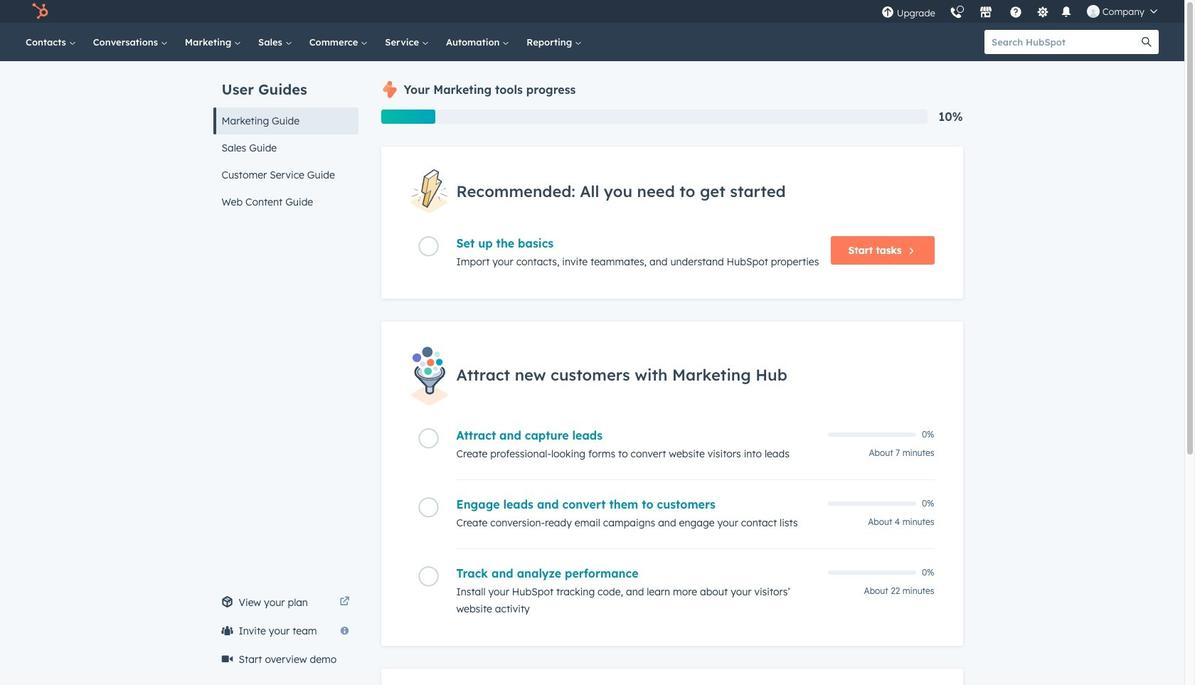 Task type: locate. For each thing, give the bounding box(es) containing it.
Search HubSpot search field
[[985, 30, 1135, 54]]

link opens in a new window image
[[340, 594, 350, 611], [340, 597, 350, 608]]

jacob simon image
[[1087, 5, 1100, 18]]

menu
[[875, 0, 1168, 23]]

2 link opens in a new window image from the top
[[340, 597, 350, 608]]

marketplaces image
[[980, 6, 993, 19]]

progress bar
[[381, 110, 436, 124]]

user guides element
[[213, 61, 358, 216]]



Task type: describe. For each thing, give the bounding box(es) containing it.
1 link opens in a new window image from the top
[[340, 594, 350, 611]]



Task type: vqa. For each thing, say whether or not it's contained in the screenshot.
marketplaces Icon
yes



